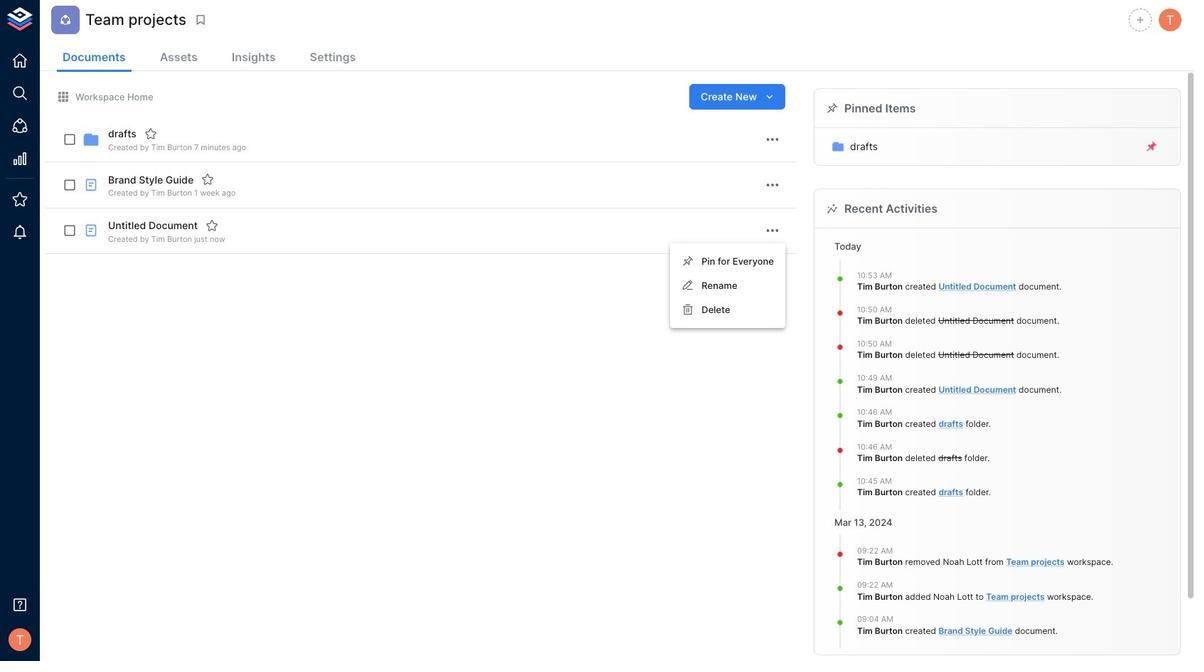Task type: vqa. For each thing, say whether or not it's contained in the screenshot.
Bookmark icon
yes



Task type: locate. For each thing, give the bounding box(es) containing it.
0 vertical spatial favorite image
[[144, 127, 157, 140]]

unpin image
[[1146, 140, 1159, 153]]

0 horizontal spatial favorite image
[[144, 127, 157, 140]]

1 horizontal spatial favorite image
[[202, 173, 214, 186]]

favorite image
[[144, 127, 157, 140], [202, 173, 214, 186]]



Task type: describe. For each thing, give the bounding box(es) containing it.
bookmark image
[[194, 14, 207, 26]]

favorite image
[[206, 219, 218, 232]]

1 vertical spatial favorite image
[[202, 173, 214, 186]]



